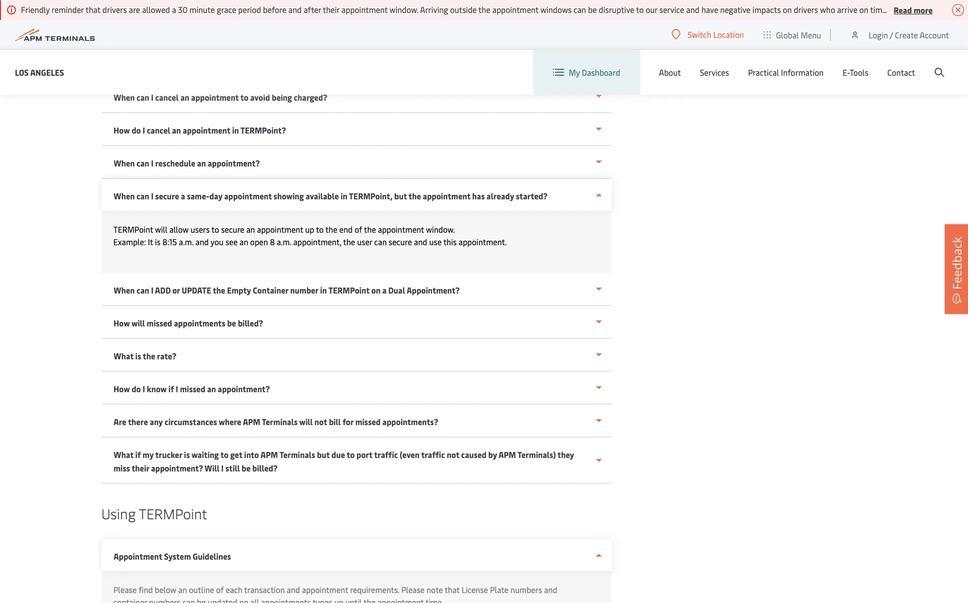 Task type: locate. For each thing, give the bounding box(es) containing it.
0 vertical spatial but
[[394, 190, 407, 201]]

cancel up "how do i cancel an appointment in termpoint?"
[[155, 92, 178, 103]]

1 vertical spatial window.
[[426, 224, 455, 235]]

login
[[869, 29, 888, 40]]

a left 30
[[172, 4, 176, 15]]

2 do from the top
[[131, 383, 141, 394]]

1 vertical spatial how
[[113, 317, 130, 328]]

drivers
[[102, 4, 127, 15], [794, 4, 818, 15]]

but inside when can i secure a same-day appointment showing available in termpoint, but the appointment has already started? dropdown button
[[394, 190, 407, 201]]

what inside what if my trucker is waiting to get into apm terminals but due to port traffic (even traffic not caused by apm terminals) they miss their appointment? will i still be billed?
[[113, 449, 133, 460]]

billed? inside what if my trucker is waiting to get into apm terminals but due to port traffic (even traffic not caused by apm terminals) they miss their appointment? will i still be billed?
[[252, 462, 277, 473]]

1 vertical spatial up
[[334, 597, 344, 603]]

appointments down update
[[174, 317, 225, 328]]

will inside dropdown button
[[299, 416, 313, 427]]

how inside how will missed appointments be billed? 'dropdown button'
[[113, 317, 130, 328]]

time. down 'note'
[[426, 597, 443, 603]]

that inside please find below an outline of each transaction and appointment requirements. please note that license plate numbers and container numbers can be updated on all appointments types up until the appointment time.
[[445, 584, 460, 595]]

will left bill
[[299, 416, 313, 427]]

numbers down below
[[149, 597, 181, 603]]

1 horizontal spatial traffic
[[421, 449, 445, 460]]

of
[[355, 224, 362, 235], [216, 584, 224, 595]]

allow
[[169, 224, 189, 235]]

up inside termpoint will allow users to secure an appointment up to the end of the appointment window. example: it is 8:15 a.m. and you see an open 8 a.m. appointment, the user can secure and use this appointment.
[[305, 224, 314, 235]]

their down the 'my'
[[131, 462, 149, 473]]

1 vertical spatial cancel
[[147, 125, 170, 136]]

0 horizontal spatial will
[[131, 317, 145, 328]]

billed? down empty
[[238, 317, 263, 328]]

1 horizontal spatial window.
[[426, 224, 455, 235]]

terminals right where
[[262, 416, 297, 427]]

will
[[204, 462, 219, 473]]

0 horizontal spatial secure
[[155, 190, 179, 201]]

of up 'updated' at bottom
[[216, 584, 224, 595]]

be down 'outline'
[[197, 597, 206, 603]]

1 a.m. from the left
[[179, 236, 194, 247]]

secure inside dropdown button
[[155, 190, 179, 201]]

missed right for
[[355, 416, 381, 427]]

1 horizontal spatial a
[[181, 190, 185, 201]]

transaction
[[244, 584, 285, 595]]

an up reschedule
[[172, 125, 181, 136]]

0 vertical spatial termpoint
[[113, 224, 153, 235]]

0 vertical spatial secure
[[155, 190, 179, 201]]

appointment? down "trucker"
[[151, 462, 203, 473]]

3 when from the top
[[113, 190, 135, 201]]

tools
[[850, 67, 869, 78]]

already
[[486, 190, 514, 201]]

termpoint up how will missed appointments be billed? 'dropdown button'
[[328, 285, 369, 296]]

termpoint up example:
[[113, 224, 153, 235]]

but right termpoint,
[[394, 190, 407, 201]]

appointments
[[174, 317, 225, 328], [261, 597, 311, 603]]

using
[[101, 504, 136, 523]]

account
[[920, 29, 949, 40]]

a.m. down allow
[[179, 236, 194, 247]]

1 vertical spatial their
[[131, 462, 149, 473]]

can
[[574, 4, 586, 15], [136, 92, 149, 103], [136, 157, 149, 168], [136, 190, 149, 201], [374, 236, 387, 247], [136, 285, 149, 296], [183, 597, 195, 603]]

any
[[150, 416, 163, 427]]

0 vertical spatial what
[[113, 350, 133, 361]]

drivers
[[890, 4, 915, 15]]

to up you
[[212, 224, 219, 235]]

users
[[191, 224, 210, 235]]

0 vertical spatial how
[[113, 125, 130, 136]]

billed?
[[238, 317, 263, 328], [252, 462, 277, 473]]

0 horizontal spatial up
[[305, 224, 314, 235]]

the right termpoint,
[[408, 190, 421, 201]]

2 horizontal spatial is
[[184, 449, 190, 460]]

2 horizontal spatial a
[[382, 285, 386, 296]]

1 vertical spatial will
[[131, 317, 145, 328]]

1 horizontal spatial not
[[447, 449, 459, 460]]

1 vertical spatial what
[[113, 449, 133, 460]]

1 vertical spatial secure
[[221, 224, 244, 235]]

be inside what if my trucker is waiting to get into apm terminals but due to port traffic (even traffic not caused by apm terminals) they miss their appointment? will i still be billed?
[[241, 462, 250, 473]]

of right end
[[355, 224, 362, 235]]

1 horizontal spatial a.m.
[[277, 236, 291, 247]]

an right see
[[240, 236, 248, 247]]

1 horizontal spatial drivers
[[794, 4, 818, 15]]

0 vertical spatial time.
[[870, 4, 888, 15]]

time. left drivers
[[870, 4, 888, 15]]

their
[[323, 4, 340, 15], [131, 462, 149, 473]]

in right number
[[320, 285, 327, 296]]

window. up the use
[[426, 224, 455, 235]]

0 vertical spatial up
[[305, 224, 314, 235]]

1 horizontal spatial if
[[168, 383, 174, 394]]

e-tools
[[843, 67, 869, 78]]

but
[[394, 190, 407, 201], [317, 449, 330, 460]]

2 arrive from the left
[[934, 4, 954, 15]]

will for termpoint
[[155, 224, 167, 235]]

that right 'note'
[[445, 584, 460, 595]]

numbers right "plate"
[[511, 584, 542, 595]]

1 vertical spatial of
[[216, 584, 224, 595]]

be inside 'dropdown button'
[[227, 317, 236, 328]]

what for what is the rate?
[[113, 350, 133, 361]]

0 horizontal spatial drivers
[[102, 4, 127, 15]]

how
[[113, 125, 130, 136], [113, 317, 130, 328], [113, 383, 130, 394]]

in right available
[[340, 190, 347, 201]]

4 when from the top
[[113, 285, 135, 296]]

appointment,
[[293, 236, 341, 247]]

(even
[[400, 449, 419, 460]]

arrive
[[837, 4, 858, 15], [934, 4, 954, 15]]

1 vertical spatial terminals
[[279, 449, 315, 460]]

in
[[232, 125, 239, 136], [340, 190, 347, 201], [320, 285, 327, 296]]

1 do from the top
[[131, 125, 141, 136]]

secure left the use
[[389, 236, 412, 247]]

be right the still
[[241, 462, 250, 473]]

in left termpoint?
[[232, 125, 239, 136]]

login / create account link
[[850, 20, 949, 49]]

1 horizontal spatial is
[[155, 236, 161, 247]]

2 horizontal spatial will
[[299, 416, 313, 427]]

get
[[230, 449, 242, 460]]

not
[[314, 416, 327, 427], [447, 449, 459, 460]]

terminals down are there any circumstances where apm terminals will not bill for missed appointments? at the bottom
[[279, 449, 315, 460]]

end
[[339, 224, 353, 235]]

who
[[820, 4, 835, 15]]

terminals inside what if my trucker is waiting to get into apm terminals but due to port traffic (even traffic not caused by apm terminals) they miss their appointment? will i still be billed?
[[279, 449, 315, 460]]

1 horizontal spatial apm
[[260, 449, 278, 460]]

an right below
[[178, 584, 187, 595]]

please
[[113, 584, 137, 595], [401, 584, 425, 595]]

global menu
[[776, 29, 822, 40]]

0 horizontal spatial if
[[135, 449, 141, 460]]

when can i reschedule an appointment?
[[113, 157, 260, 168]]

1 vertical spatial if
[[135, 449, 141, 460]]

i for when can i secure a same-day appointment showing available in termpoint, but the appointment has already started?
[[151, 190, 153, 201]]

switch
[[688, 29, 712, 40]]

appointment? up day on the left top
[[208, 157, 260, 168]]

how inside 'how do i know if i missed an appointment?' dropdown button
[[113, 383, 130, 394]]

1 vertical spatial not
[[447, 449, 459, 460]]

but left due
[[317, 449, 330, 460]]

0 horizontal spatial of
[[216, 584, 224, 595]]

0 vertical spatial their
[[323, 4, 340, 15]]

before
[[263, 4, 287, 15]]

1 horizontal spatial arrive
[[934, 4, 954, 15]]

0 vertical spatial is
[[155, 236, 161, 247]]

time.
[[870, 4, 888, 15], [426, 597, 443, 603]]

drivers left who
[[794, 4, 818, 15]]

0 horizontal spatial time.
[[426, 597, 443, 603]]

apm right where
[[243, 416, 260, 427]]

1 vertical spatial numbers
[[149, 597, 181, 603]]

information
[[781, 67, 824, 78]]

on left dual
[[371, 285, 380, 296]]

termpoint inside termpoint will allow users to secure an appointment up to the end of the appointment window. example: it is 8:15 a.m. and you see an open 8 a.m. appointment, the user can secure and use this appointment.
[[113, 224, 153, 235]]

1 how from the top
[[113, 125, 130, 136]]

the down the requirements.
[[364, 597, 376, 603]]

will up 8:15
[[155, 224, 167, 235]]

i
[[151, 92, 153, 103], [142, 125, 145, 136], [151, 157, 153, 168], [151, 190, 153, 201], [151, 285, 153, 296], [142, 383, 145, 394], [176, 383, 178, 394], [221, 462, 223, 473]]

2 how from the top
[[113, 317, 130, 328]]

appointment system guidelines button
[[101, 539, 612, 571]]

1 what from the top
[[113, 350, 133, 361]]

3 how from the top
[[113, 383, 130, 394]]

2 vertical spatial in
[[320, 285, 327, 296]]

the left rate?
[[143, 350, 155, 361]]

appointments inside please find below an outline of each transaction and appointment requirements. please note that license plate numbers and container numbers can be updated on all appointments types up until the appointment time.
[[261, 597, 311, 603]]

1 vertical spatial a
[[181, 190, 185, 201]]

2 vertical spatial appointment?
[[151, 462, 203, 473]]

traffic right port
[[374, 449, 398, 460]]

/
[[890, 29, 893, 40]]

secure up see
[[221, 224, 244, 235]]

0 vertical spatial a
[[172, 4, 176, 15]]

0 vertical spatial billed?
[[238, 317, 263, 328]]

on left all
[[239, 597, 248, 603]]

1 vertical spatial time.
[[426, 597, 443, 603]]

0 horizontal spatial missed
[[147, 317, 172, 328]]

0 vertical spatial do
[[131, 125, 141, 136]]

drivers left are
[[102, 4, 127, 15]]

arrive right who
[[837, 4, 858, 15]]

not left bill
[[314, 416, 327, 427]]

will up what is the rate?
[[131, 317, 145, 328]]

not inside what if my trucker is waiting to get into apm terminals but due to port traffic (even traffic not caused by apm terminals) they miss their appointment? will i still be billed?
[[447, 449, 459, 460]]

that right reminder
[[86, 4, 101, 15]]

billed? down into on the left of page
[[252, 462, 277, 473]]

global menu button
[[754, 20, 831, 50]]

to
[[636, 4, 644, 15], [240, 92, 248, 103], [212, 224, 219, 235], [316, 224, 324, 235], [220, 449, 228, 460], [346, 449, 355, 460]]

traffic right (even on the bottom of the page
[[421, 449, 445, 460]]

1 vertical spatial do
[[131, 383, 141, 394]]

1 vertical spatial in
[[340, 190, 347, 201]]

2 when from the top
[[113, 157, 135, 168]]

when can i cancel an appointment to avoid being charged? button
[[101, 80, 612, 113]]

will inside termpoint will allow users to secure an appointment up to the end of the appointment window. example: it is 8:15 a.m. and you see an open 8 a.m. appointment, the user can secure and use this appointment.
[[155, 224, 167, 235]]

arrive left out
[[934, 4, 954, 15]]

los angeles link
[[15, 66, 64, 78]]

if left the 'my'
[[135, 449, 141, 460]]

is right "trucker"
[[184, 449, 190, 460]]

1 vertical spatial termpoint
[[328, 285, 369, 296]]

0 vertical spatial missed
[[147, 317, 172, 328]]

plate
[[490, 584, 509, 595]]

see
[[226, 236, 238, 247]]

1 horizontal spatial missed
[[180, 383, 205, 394]]

if right know
[[168, 383, 174, 394]]

1 horizontal spatial please
[[401, 584, 425, 595]]

their right after
[[323, 4, 340, 15]]

grace
[[217, 4, 236, 15]]

container
[[113, 597, 147, 603]]

be inside please find below an outline of each transaction and appointment requirements. please note that license plate numbers and container numbers can be updated on all appointments types up until the appointment time.
[[197, 597, 206, 603]]

what up miss
[[113, 449, 133, 460]]

negative
[[720, 4, 751, 15]]

0 vertical spatial of
[[355, 224, 362, 235]]

1 vertical spatial appointments
[[261, 597, 311, 603]]

on inside please find below an outline of each transaction and appointment requirements. please note that license plate numbers and container numbers can be updated on all appointments types up until the appointment time.
[[239, 597, 248, 603]]

window. left arriving
[[390, 4, 419, 15]]

types
[[313, 597, 332, 603]]

0 vertical spatial will
[[155, 224, 167, 235]]

2 vertical spatial is
[[184, 449, 190, 460]]

the
[[479, 4, 491, 15], [408, 190, 421, 201], [326, 224, 337, 235], [364, 224, 376, 235], [343, 236, 355, 247], [213, 285, 225, 296], [143, 350, 155, 361], [364, 597, 376, 603]]

what is the rate? button
[[101, 339, 612, 372]]

apm right into on the left of page
[[260, 449, 278, 460]]

when can i add or update the empty container number in termpoint on a dual appointment?
[[113, 285, 460, 296]]

i for when can i reschedule an appointment?
[[151, 157, 153, 168]]

1 vertical spatial missed
[[180, 383, 205, 394]]

available
[[305, 190, 339, 201]]

reschedule
[[155, 157, 195, 168]]

0 horizontal spatial but
[[317, 449, 330, 460]]

termpoint up appointment system guidelines
[[139, 504, 207, 523]]

1 horizontal spatial in
[[320, 285, 327, 296]]

will inside 'dropdown button'
[[131, 317, 145, 328]]

will
[[155, 224, 167, 235], [131, 317, 145, 328], [299, 416, 313, 427]]

0 horizontal spatial a.m.
[[179, 236, 194, 247]]

that right the read
[[917, 4, 932, 15]]

0 vertical spatial window.
[[390, 4, 419, 15]]

what is the rate?
[[113, 350, 176, 361]]

billed? inside 'dropdown button'
[[238, 317, 263, 328]]

using termpoint
[[101, 504, 207, 523]]

is left rate?
[[135, 350, 141, 361]]

1 horizontal spatial will
[[155, 224, 167, 235]]

missed down add
[[147, 317, 172, 328]]

up left 'until'
[[334, 597, 344, 603]]

appointment? inside what if my trucker is waiting to get into apm terminals but due to port traffic (even traffic not caused by apm terminals) they miss their appointment? will i still be billed?
[[151, 462, 203, 473]]

2 vertical spatial will
[[299, 416, 313, 427]]

services button
[[700, 50, 729, 95]]

1 vertical spatial is
[[135, 350, 141, 361]]

1 horizontal spatial numbers
[[511, 584, 542, 595]]

1 vertical spatial but
[[317, 449, 330, 460]]

0 horizontal spatial their
[[131, 462, 149, 473]]

the right outside
[[479, 4, 491, 15]]

1 horizontal spatial up
[[334, 597, 344, 603]]

termpoint
[[113, 224, 153, 235], [328, 285, 369, 296], [139, 504, 207, 523]]

0 horizontal spatial apm
[[243, 416, 260, 427]]

1 horizontal spatial time.
[[870, 4, 888, 15]]

0 horizontal spatial numbers
[[149, 597, 181, 603]]

how for how do i know if i missed an appointment?
[[113, 383, 130, 394]]

1 when from the top
[[113, 92, 135, 103]]

container
[[253, 285, 288, 296]]

i for how do i cancel an appointment in termpoint?
[[142, 125, 145, 136]]

up up appointment,
[[305, 224, 314, 235]]

0 horizontal spatial in
[[232, 125, 239, 136]]

i inside what if my trucker is waiting to get into apm terminals but due to port traffic (even traffic not caused by apm terminals) they miss their appointment? will i still be billed?
[[221, 462, 223, 473]]

a left dual
[[382, 285, 386, 296]]

2 vertical spatial a
[[382, 285, 386, 296]]

1 vertical spatial appointment?
[[218, 383, 270, 394]]

0 vertical spatial appointments
[[174, 317, 225, 328]]

an up 'circumstances'
[[207, 383, 216, 394]]

what for what if my trucker is waiting to get into apm terminals but due to port traffic (even traffic not caused by apm terminals) they miss their appointment? will i still be billed?
[[113, 449, 133, 460]]

1 horizontal spatial of
[[355, 224, 362, 235]]

please left 'note'
[[401, 584, 425, 595]]

what left rate?
[[113, 350, 133, 361]]

0 horizontal spatial traffic
[[374, 449, 398, 460]]

of inside termpoint will allow users to secure an appointment up to the end of the appointment window. example: it is 8:15 a.m. and you see an open 8 a.m. appointment, the user can secure and use this appointment.
[[355, 224, 362, 235]]

be down empty
[[227, 317, 236, 328]]

about button
[[659, 50, 681, 95]]

appointments down transaction
[[261, 597, 311, 603]]

1 vertical spatial billed?
[[252, 462, 277, 473]]

are
[[113, 416, 126, 427]]

termpoint will allow users to secure an appointment up to the end of the appointment window. example: it is 8:15 a.m. and you see an open 8 a.m. appointment, the user can secure and use this appointment.
[[113, 224, 507, 247]]

is right it in the top left of the page
[[155, 236, 161, 247]]

by
[[488, 449, 497, 460]]

0 horizontal spatial please
[[113, 584, 137, 595]]

appointment? up where
[[218, 383, 270, 394]]

how for how will missed appointments be billed?
[[113, 317, 130, 328]]

minute
[[190, 4, 215, 15]]

missed up 'circumstances'
[[180, 383, 205, 394]]

what
[[113, 350, 133, 361], [113, 449, 133, 460]]

be
[[588, 4, 597, 15], [227, 317, 236, 328], [241, 462, 250, 473], [197, 597, 206, 603]]

cancel up reschedule
[[147, 125, 170, 136]]

1 arrive from the left
[[837, 4, 858, 15]]

2 horizontal spatial in
[[340, 190, 347, 201]]

do for cancel
[[131, 125, 141, 136]]

not left caused
[[447, 449, 459, 460]]

2 traffic from the left
[[421, 449, 445, 460]]

can inside please find below an outline of each transaction and appointment requirements. please note that license plate numbers and container numbers can be updated on all appointments types up until the appointment time.
[[183, 597, 195, 603]]

to left the get
[[220, 449, 228, 460]]

missed inside 'dropdown button'
[[147, 317, 172, 328]]

2 what from the top
[[113, 449, 133, 460]]

2 vertical spatial how
[[113, 383, 130, 394]]

when can i cancel an appointment to avoid being charged?
[[113, 92, 327, 103]]

how inside how do i cancel an appointment in termpoint? dropdown button
[[113, 125, 130, 136]]

feedback button
[[945, 224, 968, 314]]

their inside what if my trucker is waiting to get into apm terminals but due to port traffic (even traffic not caused by apm terminals) they miss their appointment? will i still be billed?
[[131, 462, 149, 473]]

secure left same-
[[155, 190, 179, 201]]

termpoint inside dropdown button
[[328, 285, 369, 296]]

please up container
[[113, 584, 137, 595]]

termpoint,
[[349, 190, 392, 201]]

los
[[15, 67, 29, 77]]

or
[[172, 285, 180, 296]]

apm right by
[[498, 449, 516, 460]]

a.m. right 8
[[277, 236, 291, 247]]

1 horizontal spatial but
[[394, 190, 407, 201]]

1 horizontal spatial appointments
[[261, 597, 311, 603]]

0 horizontal spatial window.
[[390, 4, 419, 15]]

2 horizontal spatial missed
[[355, 416, 381, 427]]

0 vertical spatial cancel
[[155, 92, 178, 103]]

in for showing
[[340, 190, 347, 201]]

into
[[244, 449, 259, 460]]

circumstances
[[164, 416, 217, 427]]

a left same-
[[181, 190, 185, 201]]



Task type: describe. For each thing, give the bounding box(es) containing it.
2 drivers from the left
[[794, 4, 818, 15]]

out
[[956, 4, 968, 15]]

feedback
[[949, 237, 965, 290]]

login / create account
[[869, 29, 949, 40]]

waiting
[[191, 449, 219, 460]]

port
[[356, 449, 372, 460]]

until
[[345, 597, 362, 603]]

rate?
[[157, 350, 176, 361]]

outline
[[189, 584, 214, 595]]

0 horizontal spatial is
[[135, 350, 141, 361]]

my
[[569, 67, 580, 78]]

cancel for do
[[147, 125, 170, 136]]

each
[[226, 584, 242, 595]]

switch location
[[688, 29, 744, 40]]

2 vertical spatial termpoint
[[139, 504, 207, 523]]

when can i secure a same-day appointment showing available in termpoint, but the appointment has already started?
[[113, 190, 547, 201]]

what if my trucker is waiting to get into apm terminals but due to port traffic (even traffic not caused by apm terminals) they miss their appointment? will i still be billed?
[[113, 449, 574, 473]]

time. inside please find below an outline of each transaction and appointment requirements. please note that license plate numbers and container numbers can be updated on all appointments types up until the appointment time.
[[426, 597, 443, 603]]

disruptive
[[599, 4, 634, 15]]

how for how do i cancel an appointment in termpoint?
[[113, 125, 130, 136]]

add
[[155, 285, 170, 296]]

read more button
[[894, 3, 933, 16]]

guidelines
[[193, 551, 231, 562]]

an up open
[[246, 224, 255, 235]]

2 vertical spatial secure
[[389, 236, 412, 247]]

friendly
[[21, 4, 50, 15]]

is inside termpoint will allow users to secure an appointment up to the end of the appointment window. example: it is 8:15 a.m. and you see an open 8 a.m. appointment, the user can secure and use this appointment.
[[155, 236, 161, 247]]

appointments inside how will missed appointments be billed? 'dropdown button'
[[174, 317, 225, 328]]

arriving
[[420, 4, 448, 15]]

when for when can i cancel an appointment to avoid being charged?
[[113, 92, 135, 103]]

global
[[776, 29, 799, 40]]

this
[[444, 236, 457, 247]]

when can i secure a same-day appointment showing available in termpoint, but the appointment has already started? button
[[101, 179, 612, 211]]

what if my trucker is waiting to get into apm terminals but due to port traffic (even traffic not caused by apm terminals) they miss their appointment? will i still be billed? button
[[101, 438, 612, 484]]

2 a.m. from the left
[[277, 236, 291, 247]]

updated
[[208, 597, 237, 603]]

my
[[142, 449, 153, 460]]

my dashboard
[[569, 67, 620, 78]]

dashboard
[[582, 67, 620, 78]]

the left end
[[326, 224, 337, 235]]

an up "how do i cancel an appointment in termpoint?"
[[180, 92, 189, 103]]

miss
[[113, 462, 130, 473]]

close alert image
[[952, 4, 964, 16]]

window. inside termpoint will allow users to secure an appointment up to the end of the appointment window. example: it is 8:15 a.m. and you see an open 8 a.m. appointment, the user can secure and use this appointment.
[[426, 224, 455, 235]]

i for how do i know if i missed an appointment?
[[142, 383, 145, 394]]

are there any circumstances where apm terminals will not bill for missed appointments? button
[[101, 405, 612, 438]]

the down end
[[343, 236, 355, 247]]

but inside what if my trucker is waiting to get into apm terminals but due to port traffic (even traffic not caused by apm terminals) they miss their appointment? will i still be billed?
[[317, 449, 330, 460]]

how will missed appointments be billed? button
[[101, 306, 612, 339]]

0 horizontal spatial a
[[172, 4, 176, 15]]

if inside what if my trucker is waiting to get into apm terminals but due to port traffic (even traffic not caused by apm terminals) they miss their appointment? will i still be billed?
[[135, 449, 141, 460]]

practical information button
[[748, 50, 824, 95]]

0 vertical spatial terminals
[[262, 416, 297, 427]]

0 horizontal spatial that
[[86, 4, 101, 15]]

on right impacts
[[783, 4, 792, 15]]

up inside please find below an outline of each transaction and appointment requirements. please note that license plate numbers and container numbers can be updated on all appointments types up until the appointment time.
[[334, 597, 344, 603]]

1 horizontal spatial secure
[[221, 224, 244, 235]]

e-tools button
[[843, 50, 869, 95]]

i for when can i cancel an appointment to avoid being charged?
[[151, 92, 153, 103]]

8
[[270, 236, 275, 247]]

1 traffic from the left
[[374, 449, 398, 460]]

trucker
[[155, 449, 182, 460]]

practical information
[[748, 67, 824, 78]]

on inside dropdown button
[[371, 285, 380, 296]]

open
[[250, 236, 268, 247]]

0 vertical spatial numbers
[[511, 584, 542, 595]]

1 drivers from the left
[[102, 4, 127, 15]]

system
[[164, 551, 191, 562]]

when can i add or update the empty container number in termpoint on a dual appointment? button
[[101, 273, 612, 306]]

to up appointment,
[[316, 224, 324, 235]]

on right who
[[860, 4, 869, 15]]

how do i cancel an appointment in termpoint? button
[[101, 113, 612, 146]]

allowed
[[142, 4, 170, 15]]

update
[[182, 285, 211, 296]]

have
[[702, 4, 718, 15]]

the up user
[[364, 224, 376, 235]]

are
[[129, 4, 140, 15]]

los angeles
[[15, 67, 64, 77]]

please find below an outline of each transaction and appointment requirements. please note that license plate numbers and container numbers can be updated on all appointments types up until the appointment time.
[[113, 584, 558, 603]]

windows
[[541, 4, 572, 15]]

when for when can i add or update the empty container number in termpoint on a dual appointment?
[[113, 285, 135, 296]]

empty
[[227, 285, 251, 296]]

terminals)
[[517, 449, 556, 460]]

when for when can i secure a same-day appointment showing available in termpoint, but the appointment has already started?
[[113, 190, 135, 201]]

to right due
[[346, 449, 355, 460]]

number
[[290, 285, 318, 296]]

more
[[914, 4, 933, 15]]

is inside what if my trucker is waiting to get into apm terminals but due to port traffic (even traffic not caused by apm terminals) they miss their appointment? will i still be billed?
[[184, 449, 190, 460]]

create
[[895, 29, 918, 40]]

30
[[178, 4, 188, 15]]

there
[[128, 416, 148, 427]]

2 horizontal spatial apm
[[498, 449, 516, 460]]

to left our
[[636, 4, 644, 15]]

for
[[342, 416, 353, 427]]

the inside please find below an outline of each transaction and appointment requirements. please note that license plate numbers and container numbers can be updated on all appointments types up until the appointment time.
[[364, 597, 376, 603]]

when for when can i reschedule an appointment?
[[113, 157, 135, 168]]

2 vertical spatial missed
[[355, 416, 381, 427]]

requirements.
[[350, 584, 399, 595]]

an inside please find below an outline of each transaction and appointment requirements. please note that license plate numbers and container numbers can be updated on all appointments types up until the appointment time.
[[178, 584, 187, 595]]

i for when can i add or update the empty container number in termpoint on a dual appointment?
[[151, 285, 153, 296]]

period
[[238, 4, 261, 15]]

find
[[139, 584, 153, 595]]

will for how
[[131, 317, 145, 328]]

know
[[147, 383, 166, 394]]

location
[[713, 29, 744, 40]]

0 vertical spatial appointment?
[[208, 157, 260, 168]]

day
[[209, 190, 222, 201]]

reminder
[[52, 4, 84, 15]]

an right reschedule
[[197, 157, 206, 168]]

2 horizontal spatial that
[[917, 4, 932, 15]]

same-
[[187, 190, 209, 201]]

still
[[225, 462, 240, 473]]

charged?
[[294, 92, 327, 103]]

of inside please find below an outline of each transaction and appointment requirements. please note that license plate numbers and container numbers can be updated on all appointments types up until the appointment time.
[[216, 584, 224, 595]]

license
[[462, 584, 488, 595]]

termpoint?
[[240, 125, 286, 136]]

my dashboard button
[[553, 50, 620, 95]]

our
[[646, 4, 658, 15]]

0 vertical spatial in
[[232, 125, 239, 136]]

do for know
[[131, 383, 141, 394]]

angeles
[[30, 67, 64, 77]]

0 horizontal spatial not
[[314, 416, 327, 427]]

can inside termpoint will allow users to secure an appointment up to the end of the appointment window. example: it is 8:15 a.m. and you see an open 8 a.m. appointment, the user can secure and use this appointment.
[[374, 236, 387, 247]]

if inside 'how do i know if i missed an appointment?' dropdown button
[[168, 383, 174, 394]]

be left disruptive
[[588, 4, 597, 15]]

dual
[[388, 285, 405, 296]]

friendly reminder that drivers are allowed a 30 minute grace period before and after their appointment window. arriving outside the appointment windows can be disruptive to our service and have negative impacts on drivers who arrive on time. drivers that arrive out
[[21, 4, 968, 15]]

in for container
[[320, 285, 327, 296]]

2 please from the left
[[401, 584, 425, 595]]

cancel for can
[[155, 92, 178, 103]]

read
[[894, 4, 912, 15]]

1 please from the left
[[113, 584, 137, 595]]

services
[[700, 67, 729, 78]]

to left avoid
[[240, 92, 248, 103]]

you
[[211, 236, 224, 247]]

the left empty
[[213, 285, 225, 296]]

user
[[357, 236, 372, 247]]

appointments?
[[382, 416, 438, 427]]

impacts
[[753, 4, 781, 15]]



Task type: vqa. For each thing, say whether or not it's contained in the screenshot.
Truck to the bottom
no



